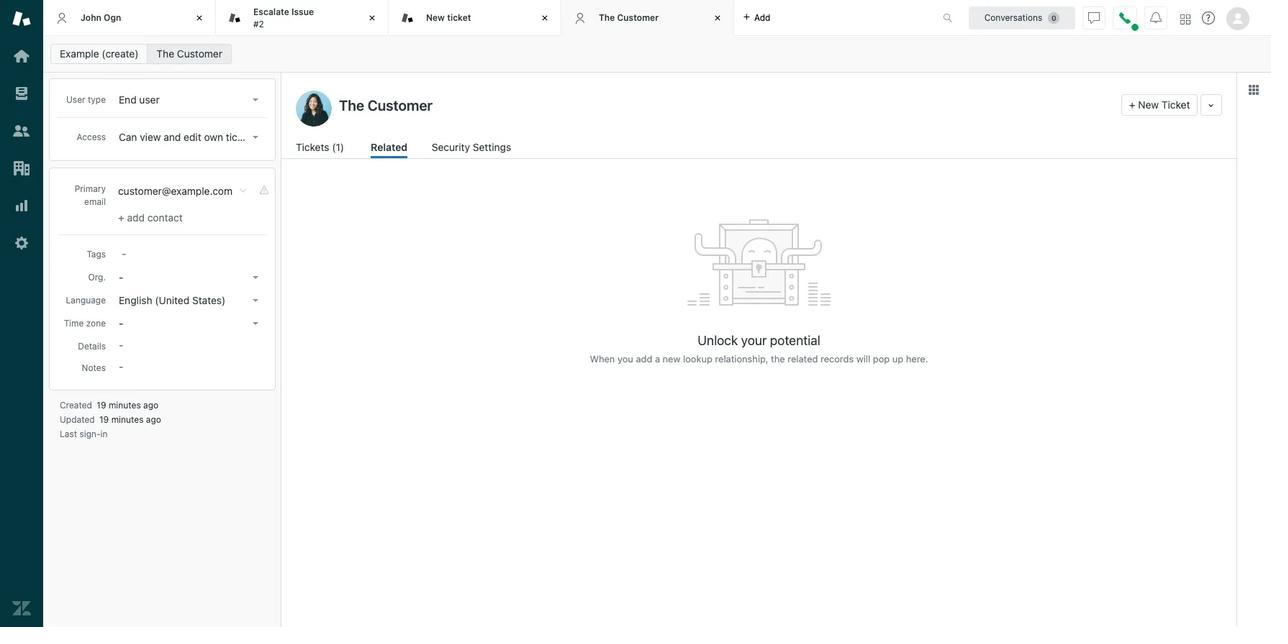 Task type: locate. For each thing, give the bounding box(es) containing it.
get started image
[[12, 47, 31, 66]]

1 vertical spatial arrow down image
[[253, 276, 258, 279]]

new ticket
[[426, 12, 471, 23]]

2 close image from the left
[[710, 11, 725, 25]]

1 horizontal spatial customer
[[617, 12, 659, 23]]

0 horizontal spatial close image
[[192, 11, 207, 25]]

arrow down image inside end user button
[[253, 99, 258, 101]]

edit
[[184, 131, 201, 143]]

up
[[892, 353, 904, 365]]

- button up english (united states) button
[[114, 268, 264, 288]]

1 vertical spatial arrow down image
[[253, 299, 258, 302]]

customer@example.com
[[118, 185, 233, 197]]

language
[[66, 295, 106, 306]]

arrow down image
[[253, 136, 258, 139], [253, 299, 258, 302]]

last
[[60, 429, 77, 440]]

english (united states)
[[119, 294, 226, 307]]

apps image
[[1248, 84, 1260, 96]]

1 vertical spatial -
[[119, 317, 123, 330]]

pop
[[873, 353, 890, 365]]

the customer up secondary element
[[599, 12, 659, 23]]

security settings link
[[432, 140, 515, 158]]

0 vertical spatial minutes
[[109, 400, 141, 411]]

2 - from the top
[[119, 317, 123, 330]]

the
[[599, 12, 615, 23], [157, 48, 174, 60]]

customer
[[617, 12, 659, 23], [177, 48, 222, 60]]

can view and edit own tickets only button
[[114, 127, 279, 148]]

tabs tab list
[[43, 0, 928, 36]]

secondary element
[[43, 40, 1271, 68]]

primary
[[75, 184, 106, 194]]

0 horizontal spatial the customer
[[157, 48, 222, 60]]

add
[[754, 12, 771, 23], [127, 212, 145, 224], [636, 353, 652, 365]]

created 19 minutes ago updated 19 minutes ago last sign-in
[[60, 400, 161, 440]]

- button down english (united states) button
[[114, 314, 264, 334]]

views image
[[12, 84, 31, 103]]

0 vertical spatial 19
[[97, 400, 106, 411]]

customer up secondary element
[[617, 12, 659, 23]]

0 vertical spatial -
[[119, 271, 123, 284]]

minutes
[[109, 400, 141, 411], [111, 415, 144, 425]]

get help image
[[1202, 12, 1215, 24]]

1 vertical spatial the customer
[[157, 48, 222, 60]]

the customer tab
[[561, 0, 734, 36]]

zone
[[86, 318, 106, 329]]

+ left ticket
[[1129, 99, 1136, 111]]

0 horizontal spatial +
[[118, 212, 124, 224]]

example (create)
[[60, 48, 139, 60]]

add inside popup button
[[754, 12, 771, 23]]

2 horizontal spatial add
[[754, 12, 771, 23]]

access
[[77, 132, 106, 143]]

2 close image from the left
[[538, 11, 552, 25]]

0 vertical spatial customer
[[617, 12, 659, 23]]

close image inside john ogn tab
[[192, 11, 207, 25]]

close image
[[192, 11, 207, 25], [538, 11, 552, 25]]

the customer
[[599, 12, 659, 23], [157, 48, 222, 60]]

arrow down image up 'tickets'
[[253, 99, 258, 101]]

+
[[1129, 99, 1136, 111], [118, 212, 124, 224]]

1 - from the top
[[119, 271, 123, 284]]

conversations
[[985, 12, 1043, 23]]

0 vertical spatial the
[[599, 12, 615, 23]]

-
[[119, 271, 123, 284], [119, 317, 123, 330]]

new
[[426, 12, 445, 23], [1138, 99, 1159, 111]]

1 horizontal spatial new
[[1138, 99, 1159, 111]]

zendesk products image
[[1181, 14, 1191, 24]]

1 arrow down image from the top
[[253, 136, 258, 139]]

1 - button from the top
[[114, 268, 264, 288]]

here.
[[906, 353, 928, 365]]

0 vertical spatial +
[[1129, 99, 1136, 111]]

0 vertical spatial new
[[426, 12, 445, 23]]

1 horizontal spatial the
[[599, 12, 615, 23]]

+ new ticket
[[1129, 99, 1190, 111]]

ago
[[143, 400, 158, 411], [146, 415, 161, 425]]

arrow down image left "only"
[[253, 136, 258, 139]]

0 vertical spatial - button
[[114, 268, 264, 288]]

2 arrow down image from the top
[[253, 299, 258, 302]]

- button
[[114, 268, 264, 288], [114, 314, 264, 334]]

the right (create)
[[157, 48, 174, 60]]

tags
[[87, 249, 106, 260]]

end user
[[119, 94, 160, 106]]

- field
[[116, 245, 264, 261]]

close image
[[365, 11, 379, 25], [710, 11, 725, 25]]

only
[[259, 131, 279, 143]]

arrow down image inside english (united states) button
[[253, 299, 258, 302]]

john ogn tab
[[43, 0, 216, 36]]

tickets (1) link
[[296, 140, 347, 158]]

0 vertical spatial add
[[754, 12, 771, 23]]

end
[[119, 94, 137, 106]]

related
[[788, 353, 818, 365]]

2 vertical spatial arrow down image
[[253, 322, 258, 325]]

0 vertical spatial the customer
[[599, 12, 659, 23]]

button displays agent's chat status as invisible. image
[[1088, 12, 1100, 23]]

- right zone
[[119, 317, 123, 330]]

0 horizontal spatial new
[[426, 12, 445, 23]]

1 arrow down image from the top
[[253, 99, 258, 101]]

tab containing escalate issue
[[216, 0, 389, 36]]

None text field
[[335, 94, 1116, 116]]

user
[[66, 94, 85, 105]]

org.
[[88, 272, 106, 283]]

close image inside the customer tab
[[710, 11, 725, 25]]

0 vertical spatial arrow down image
[[253, 99, 258, 101]]

+ inside button
[[1129, 99, 1136, 111]]

1 close image from the left
[[192, 11, 207, 25]]

+ left contact
[[118, 212, 124, 224]]

arrow down image inside the can view and edit own tickets only "button"
[[253, 136, 258, 139]]

the inside tab
[[599, 12, 615, 23]]

arrow down image
[[253, 99, 258, 101], [253, 276, 258, 279], [253, 322, 258, 325]]

close image left "add" popup button
[[710, 11, 725, 25]]

#2
[[253, 18, 264, 29]]

time zone
[[64, 318, 106, 329]]

19
[[97, 400, 106, 411], [99, 415, 109, 425]]

0 horizontal spatial close image
[[365, 11, 379, 25]]

3 arrow down image from the top
[[253, 322, 258, 325]]

minutes right created
[[109, 400, 141, 411]]

1 horizontal spatial close image
[[538, 11, 552, 25]]

the customer link
[[147, 44, 232, 64]]

+ new ticket button
[[1121, 94, 1198, 116]]

new ticket tab
[[389, 0, 561, 36]]

john ogn
[[81, 12, 121, 23]]

states)
[[192, 294, 226, 307]]

1 vertical spatial +
[[118, 212, 124, 224]]

19 right created
[[97, 400, 106, 411]]

1 vertical spatial add
[[127, 212, 145, 224]]

the up secondary element
[[599, 12, 615, 23]]

customer inside tab
[[617, 12, 659, 23]]

in
[[100, 429, 108, 440]]

security settings
[[432, 141, 511, 153]]

1 horizontal spatial the customer
[[599, 12, 659, 23]]

1 vertical spatial new
[[1138, 99, 1159, 111]]

escalate issue #2
[[253, 7, 314, 29]]

new inside button
[[1138, 99, 1159, 111]]

1 horizontal spatial +
[[1129, 99, 1136, 111]]

2 - button from the top
[[114, 314, 264, 334]]

2 vertical spatial add
[[636, 353, 652, 365]]

close image inside new ticket tab
[[538, 11, 552, 25]]

arrow down image for type
[[253, 99, 258, 101]]

(create)
[[102, 48, 139, 60]]

1 horizontal spatial close image
[[710, 11, 725, 25]]

issue
[[292, 7, 314, 17]]

arrow down image for can view and edit own tickets only
[[253, 136, 258, 139]]

tab
[[216, 0, 389, 36]]

primary email
[[75, 184, 106, 207]]

1 vertical spatial ago
[[146, 415, 161, 425]]

1 horizontal spatial add
[[636, 353, 652, 365]]

customer inside secondary element
[[177, 48, 222, 60]]

close image right issue
[[365, 11, 379, 25]]

0 horizontal spatial customer
[[177, 48, 222, 60]]

0 vertical spatial arrow down image
[[253, 136, 258, 139]]

arrow down image down - field
[[253, 276, 258, 279]]

the customer up end user button
[[157, 48, 222, 60]]

minutes right updated
[[111, 415, 144, 425]]

notes
[[82, 363, 106, 374]]

notifications image
[[1150, 12, 1162, 23]]

customer up end user button
[[177, 48, 222, 60]]

19 up the in
[[99, 415, 109, 425]]

unlock
[[698, 333, 738, 348]]

arrow down image down english (united states) button
[[253, 322, 258, 325]]

+ for + new ticket
[[1129, 99, 1136, 111]]

own
[[204, 131, 223, 143]]

arrow down image right states)
[[253, 299, 258, 302]]

0 horizontal spatial add
[[127, 212, 145, 224]]

end user button
[[114, 90, 264, 110]]

1 vertical spatial - button
[[114, 314, 264, 334]]

0 horizontal spatial the
[[157, 48, 174, 60]]

- right 'org.'
[[119, 271, 123, 284]]

your
[[741, 333, 767, 348]]

+ for + add contact
[[118, 212, 124, 224]]

1 vertical spatial the
[[157, 48, 174, 60]]

1 vertical spatial customer
[[177, 48, 222, 60]]



Task type: describe. For each thing, give the bounding box(es) containing it.
relationship,
[[715, 353, 768, 365]]

unlock your potential when you add a new lookup relationship, the related records will pop up here.
[[590, 333, 928, 365]]

add button
[[734, 0, 779, 35]]

(1)
[[332, 141, 344, 153]]

- for org.
[[119, 271, 123, 284]]

- for time zone
[[119, 317, 123, 330]]

and
[[164, 131, 181, 143]]

john
[[81, 12, 101, 23]]

can
[[119, 131, 137, 143]]

1 close image from the left
[[365, 11, 379, 25]]

escalate
[[253, 7, 289, 17]]

arrow down image for zone
[[253, 322, 258, 325]]

security
[[432, 141, 470, 153]]

tickets
[[226, 131, 257, 143]]

+ add contact
[[118, 212, 183, 224]]

0 vertical spatial ago
[[143, 400, 158, 411]]

2 arrow down image from the top
[[253, 276, 258, 279]]

zendesk image
[[12, 600, 31, 618]]

settings
[[473, 141, 511, 153]]

will
[[856, 353, 871, 365]]

details
[[78, 341, 106, 352]]

potential
[[770, 333, 820, 348]]

view
[[140, 131, 161, 143]]

related link
[[371, 140, 408, 158]]

tickets
[[296, 141, 329, 153]]

the
[[771, 353, 785, 365]]

english (united states) button
[[114, 291, 264, 311]]

lookup
[[683, 353, 713, 365]]

user type
[[66, 94, 106, 105]]

- button for time zone
[[114, 314, 264, 334]]

records
[[821, 353, 854, 365]]

the customer inside tab
[[599, 12, 659, 23]]

customers image
[[12, 122, 31, 140]]

english
[[119, 294, 152, 307]]

type
[[88, 94, 106, 105]]

arrow down image for english (united states)
[[253, 299, 258, 302]]

a
[[655, 353, 660, 365]]

organizations image
[[12, 159, 31, 178]]

1 vertical spatial minutes
[[111, 415, 144, 425]]

email
[[84, 197, 106, 207]]

new inside tab
[[426, 12, 445, 23]]

conversations button
[[969, 6, 1075, 29]]

reporting image
[[12, 197, 31, 215]]

the inside secondary element
[[157, 48, 174, 60]]

the customer inside secondary element
[[157, 48, 222, 60]]

created
[[60, 400, 92, 411]]

user
[[139, 94, 160, 106]]

can view and edit own tickets only
[[119, 131, 279, 143]]

ogn
[[104, 12, 121, 23]]

sign-
[[79, 429, 101, 440]]

close image for john ogn
[[192, 11, 207, 25]]

new
[[663, 353, 681, 365]]

admin image
[[12, 234, 31, 253]]

you
[[618, 353, 633, 365]]

example (create) button
[[50, 44, 148, 64]]

main element
[[0, 0, 43, 628]]

example
[[60, 48, 99, 60]]

close image for new ticket
[[538, 11, 552, 25]]

zendesk support image
[[12, 9, 31, 28]]

related
[[371, 141, 408, 153]]

updated
[[60, 415, 95, 425]]

time
[[64, 318, 84, 329]]

- button for org.
[[114, 268, 264, 288]]

ticket
[[447, 12, 471, 23]]

add inside unlock your potential when you add a new lookup relationship, the related records will pop up here.
[[636, 353, 652, 365]]

contact
[[147, 212, 183, 224]]

ticket
[[1162, 99, 1190, 111]]

1 vertical spatial 19
[[99, 415, 109, 425]]

tickets (1)
[[296, 141, 344, 153]]

when
[[590, 353, 615, 365]]

(united
[[155, 294, 189, 307]]



Task type: vqa. For each thing, say whether or not it's contained in the screenshot.
a
yes



